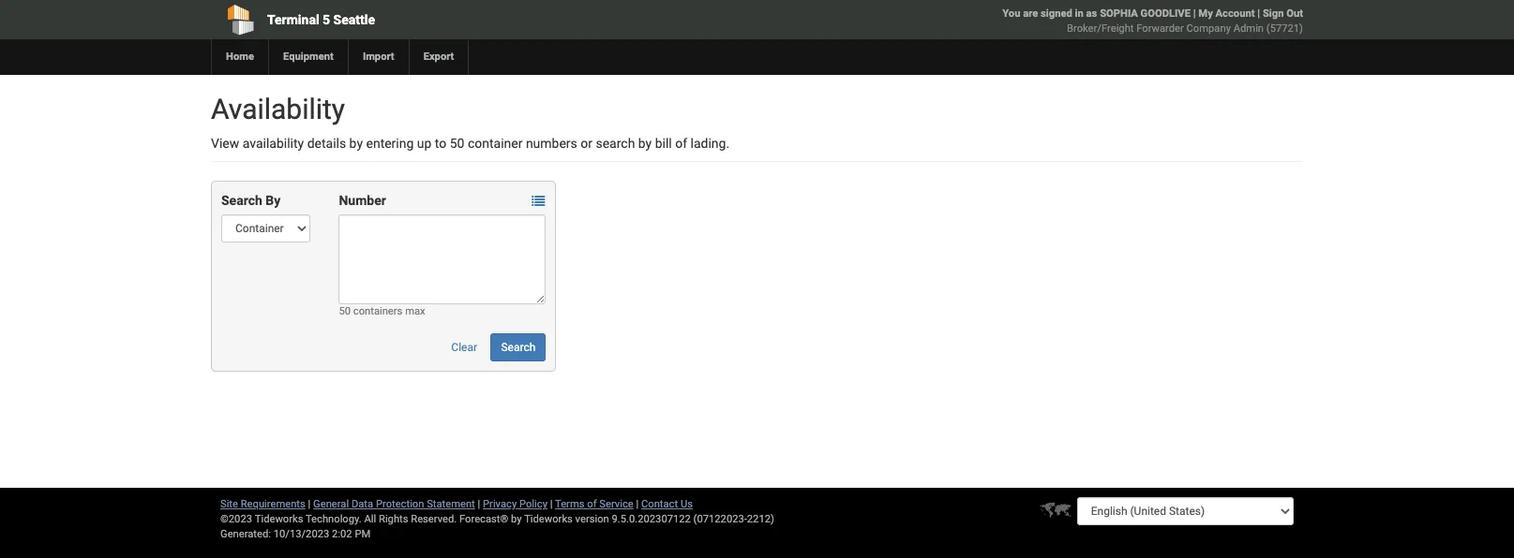 Task type: describe. For each thing, give the bounding box(es) containing it.
forwarder
[[1137, 23, 1184, 35]]

export link
[[408, 39, 468, 75]]

| left sign
[[1257, 8, 1260, 20]]

admin
[[1234, 23, 1264, 35]]

terms of service link
[[555, 499, 634, 511]]

| up 9.5.0.202307122
[[636, 499, 639, 511]]

2212)
[[747, 514, 774, 526]]

bill
[[655, 136, 672, 151]]

terminal 5 seattle link
[[211, 0, 650, 39]]

broker/freight
[[1067, 23, 1134, 35]]

contact us link
[[641, 499, 693, 511]]

contact
[[641, 499, 678, 511]]

by inside site requirements | general data protection statement | privacy policy | terms of service | contact us ©2023 tideworks technology. all rights reserved. forecast® by tideworks version 9.5.0.202307122 (07122023-2212) generated: 10/13/2023 2:02 pm
[[511, 514, 522, 526]]

requirements
[[241, 499, 305, 511]]

container
[[468, 136, 523, 151]]

(57721)
[[1266, 23, 1303, 35]]

clear
[[451, 341, 477, 354]]

view
[[211, 136, 239, 151]]

| left general
[[308, 499, 311, 511]]

you are signed in as sophia goodlive | my account | sign out broker/freight forwarder company admin (57721)
[[1002, 8, 1303, 35]]

view availability details by entering up to 50 container numbers or search by bill of lading.
[[211, 136, 730, 151]]

search for search by
[[221, 193, 262, 208]]

entering
[[366, 136, 414, 151]]

search
[[596, 136, 635, 151]]

as
[[1086, 8, 1097, 20]]

out
[[1286, 8, 1303, 20]]

50 containers max
[[339, 306, 425, 318]]

general data protection statement link
[[313, 499, 475, 511]]

goodlive
[[1141, 8, 1191, 20]]

privacy policy link
[[483, 499, 548, 511]]

forecast®
[[459, 514, 508, 526]]

seattle
[[333, 12, 375, 27]]

details
[[307, 136, 346, 151]]

us
[[681, 499, 693, 511]]

| left my
[[1193, 8, 1196, 20]]

policy
[[519, 499, 548, 511]]

import
[[363, 51, 394, 63]]

number
[[339, 193, 386, 208]]

| up tideworks
[[550, 499, 553, 511]]

account
[[1216, 8, 1255, 20]]

generated:
[[220, 529, 271, 541]]

statement
[[427, 499, 475, 511]]

all
[[364, 514, 376, 526]]

by
[[266, 193, 281, 208]]

site requirements link
[[220, 499, 305, 511]]

or
[[581, 136, 593, 151]]

search for search
[[501, 341, 536, 354]]

pm
[[355, 529, 371, 541]]

1 horizontal spatial 50
[[450, 136, 465, 151]]

my
[[1199, 8, 1213, 20]]

home link
[[211, 39, 268, 75]]

reserved.
[[411, 514, 457, 526]]

Number text field
[[339, 215, 546, 305]]

service
[[599, 499, 634, 511]]

home
[[226, 51, 254, 63]]

my account link
[[1199, 8, 1255, 20]]

0 horizontal spatial 50
[[339, 306, 351, 318]]

export
[[423, 51, 454, 63]]

tideworks
[[524, 514, 573, 526]]

10/13/2023
[[273, 529, 329, 541]]

in
[[1075, 8, 1084, 20]]

search button
[[491, 334, 546, 362]]

numbers
[[526, 136, 577, 151]]



Task type: vqa. For each thing, say whether or not it's contained in the screenshot.
Mass Update Update
no



Task type: locate. For each thing, give the bounding box(es) containing it.
by
[[349, 136, 363, 151], [638, 136, 652, 151], [511, 514, 522, 526]]

©2023 tideworks
[[220, 514, 303, 526]]

1 vertical spatial search
[[501, 341, 536, 354]]

sign out link
[[1263, 8, 1303, 20]]

2:02
[[332, 529, 352, 541]]

import link
[[348, 39, 408, 75]]

by down privacy policy link
[[511, 514, 522, 526]]

50 left containers
[[339, 306, 351, 318]]

max
[[405, 306, 425, 318]]

terminal 5 seattle
[[267, 12, 375, 27]]

up
[[417, 136, 432, 151]]

to
[[435, 136, 447, 151]]

2 horizontal spatial by
[[638, 136, 652, 151]]

0 vertical spatial 50
[[450, 136, 465, 151]]

50 right to
[[450, 136, 465, 151]]

technology.
[[306, 514, 362, 526]]

you
[[1002, 8, 1020, 20]]

terminal
[[267, 12, 319, 27]]

9.5.0.202307122
[[612, 514, 691, 526]]

0 vertical spatial of
[[675, 136, 687, 151]]

by right details
[[349, 136, 363, 151]]

search
[[221, 193, 262, 208], [501, 341, 536, 354]]

sign
[[1263, 8, 1284, 20]]

of up 'version'
[[587, 499, 597, 511]]

site requirements | general data protection statement | privacy policy | terms of service | contact us ©2023 tideworks technology. all rights reserved. forecast® by tideworks version 9.5.0.202307122 (07122023-2212) generated: 10/13/2023 2:02 pm
[[220, 499, 774, 541]]

rights
[[379, 514, 408, 526]]

search left by
[[221, 193, 262, 208]]

availability
[[211, 93, 345, 126]]

(07122023-
[[693, 514, 747, 526]]

0 vertical spatial search
[[221, 193, 262, 208]]

show list image
[[532, 195, 545, 208]]

|
[[1193, 8, 1196, 20], [1257, 8, 1260, 20], [308, 499, 311, 511], [478, 499, 480, 511], [550, 499, 553, 511], [636, 499, 639, 511]]

general
[[313, 499, 349, 511]]

company
[[1187, 23, 1231, 35]]

privacy
[[483, 499, 517, 511]]

data
[[352, 499, 373, 511]]

0 horizontal spatial search
[[221, 193, 262, 208]]

1 vertical spatial 50
[[339, 306, 351, 318]]

clear button
[[441, 334, 488, 362]]

1 horizontal spatial of
[[675, 136, 687, 151]]

equipment
[[283, 51, 334, 63]]

lading.
[[691, 136, 730, 151]]

50
[[450, 136, 465, 151], [339, 306, 351, 318]]

search by
[[221, 193, 281, 208]]

1 horizontal spatial by
[[511, 514, 522, 526]]

version
[[575, 514, 609, 526]]

terms
[[555, 499, 585, 511]]

0 horizontal spatial by
[[349, 136, 363, 151]]

equipment link
[[268, 39, 348, 75]]

containers
[[353, 306, 403, 318]]

sophia
[[1100, 8, 1138, 20]]

search inside button
[[501, 341, 536, 354]]

search right the clear
[[501, 341, 536, 354]]

1 vertical spatial of
[[587, 499, 597, 511]]

are
[[1023, 8, 1038, 20]]

of inside site requirements | general data protection statement | privacy policy | terms of service | contact us ©2023 tideworks technology. all rights reserved. forecast® by tideworks version 9.5.0.202307122 (07122023-2212) generated: 10/13/2023 2:02 pm
[[587, 499, 597, 511]]

of
[[675, 136, 687, 151], [587, 499, 597, 511]]

protection
[[376, 499, 424, 511]]

availability
[[243, 136, 304, 151]]

site
[[220, 499, 238, 511]]

1 horizontal spatial search
[[501, 341, 536, 354]]

| up forecast®
[[478, 499, 480, 511]]

of right bill
[[675, 136, 687, 151]]

5
[[323, 12, 330, 27]]

signed
[[1041, 8, 1072, 20]]

0 horizontal spatial of
[[587, 499, 597, 511]]

by left bill
[[638, 136, 652, 151]]



